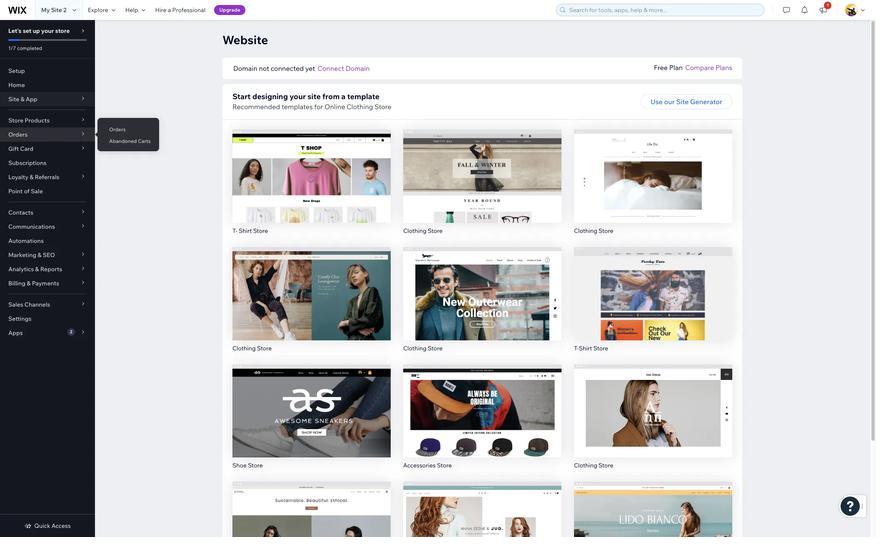 Task type: describe. For each thing, give the bounding box(es) containing it.
& for analytics
[[35, 265, 39, 273]]

marketing & seo button
[[0, 248, 95, 262]]

sales channels button
[[0, 298, 95, 312]]

use
[[651, 98, 663, 106]]

shoe
[[233, 462, 247, 469]]

accessories
[[403, 462, 436, 469]]

home link
[[0, 78, 95, 92]]

contacts button
[[0, 205, 95, 220]]

2 inside 'sidebar' 'element'
[[70, 329, 72, 335]]

site
[[308, 92, 321, 101]]

1/7 completed
[[8, 45, 42, 51]]

1 button
[[814, 0, 833, 20]]

point of sale
[[8, 188, 43, 195]]

loyalty
[[8, 173, 28, 181]]

site & app
[[8, 95, 37, 103]]

1 domain from the left
[[233, 64, 257, 73]]

store inside dropdown button
[[8, 117, 23, 124]]

abandoned
[[109, 138, 137, 144]]

templates
[[282, 103, 313, 111]]

professional
[[172, 6, 206, 14]]

hire a professional link
[[150, 0, 211, 20]]

not
[[259, 64, 269, 73]]

shoe store
[[233, 462, 263, 469]]

sales channels
[[8, 301, 50, 308]]

your inside start designing your site from a template recommended templates for online clothing store
[[290, 92, 306, 101]]

hire a professional
[[155, 6, 206, 14]]

automations link
[[0, 234, 95, 248]]

subscriptions link
[[0, 156, 95, 170]]

settings
[[8, 315, 31, 323]]

point of sale link
[[0, 184, 95, 198]]

online
[[325, 103, 345, 111]]

generator
[[690, 98, 723, 106]]

my site 2
[[41, 6, 67, 14]]

start
[[233, 92, 251, 101]]

abandoned carts link
[[98, 134, 159, 148]]

marketing
[[8, 251, 36, 259]]

up
[[33, 27, 40, 35]]

connect
[[318, 64, 344, 73]]

accessories store
[[403, 462, 452, 469]]

quick access button
[[24, 522, 71, 530]]

& for loyalty
[[30, 173, 33, 181]]

gift
[[8, 145, 19, 153]]

help
[[125, 6, 138, 14]]

analytics & reports button
[[0, 262, 95, 276]]

completed
[[17, 45, 42, 51]]

carts
[[138, 138, 151, 144]]

of
[[24, 188, 30, 195]]

store products button
[[0, 113, 95, 128]]

compare plans button
[[685, 63, 733, 73]]

1 horizontal spatial site
[[51, 6, 62, 14]]

analytics & reports
[[8, 265, 62, 273]]

point
[[8, 188, 23, 195]]

set
[[23, 27, 31, 35]]

access
[[52, 522, 71, 530]]

a inside start designing your site from a template recommended templates for online clothing store
[[341, 92, 346, 101]]

subscriptions
[[8, 159, 46, 167]]

quick access
[[34, 522, 71, 530]]

site inside dropdown button
[[8, 95, 19, 103]]

gift card button
[[0, 142, 95, 156]]

domain not connected yet connect domain
[[233, 64, 370, 73]]

sales
[[8, 301, 23, 308]]

seo
[[43, 251, 55, 259]]

1
[[827, 3, 829, 8]]

t- shirt store
[[233, 227, 268, 234]]

0 vertical spatial 2
[[63, 6, 67, 14]]

0 horizontal spatial a
[[168, 6, 171, 14]]

my
[[41, 6, 50, 14]]

our
[[664, 98, 675, 106]]

app
[[26, 95, 37, 103]]

store
[[55, 27, 70, 35]]

website
[[223, 33, 268, 47]]

billing & payments button
[[0, 276, 95, 290]]

2 domain from the left
[[346, 64, 370, 73]]

t-shirt store
[[574, 344, 608, 352]]

site & app button
[[0, 92, 95, 106]]

store inside start designing your site from a template recommended templates for online clothing store
[[375, 103, 392, 111]]



Task type: locate. For each thing, give the bounding box(es) containing it.
for
[[314, 103, 323, 111]]

help button
[[120, 0, 150, 20]]

card
[[20, 145, 33, 153]]

orders link
[[98, 123, 159, 137]]

free plan compare plans
[[654, 63, 733, 72]]

store products
[[8, 117, 50, 124]]

1 horizontal spatial 2
[[70, 329, 72, 335]]

channels
[[25, 301, 50, 308]]

0 vertical spatial your
[[41, 27, 54, 35]]

& left app
[[21, 95, 24, 103]]

use our site generator button
[[641, 94, 733, 109]]

t-
[[233, 227, 237, 234], [574, 344, 579, 352]]

setup link
[[0, 64, 95, 78]]

&
[[21, 95, 24, 103], [30, 173, 33, 181], [38, 251, 41, 259], [35, 265, 39, 273], [27, 280, 31, 287]]

automations
[[8, 237, 44, 245]]

plan
[[669, 63, 683, 72]]

a right hire
[[168, 6, 171, 14]]

0 vertical spatial a
[[168, 6, 171, 14]]

0 horizontal spatial shirt
[[239, 227, 252, 234]]

your
[[41, 27, 54, 35], [290, 92, 306, 101]]

site right our
[[676, 98, 689, 106]]

1 horizontal spatial t-
[[574, 344, 579, 352]]

domain left not
[[233, 64, 257, 73]]

& left "seo"
[[38, 251, 41, 259]]

& for billing
[[27, 280, 31, 287]]

edit
[[305, 165, 318, 174], [476, 165, 489, 174], [647, 165, 660, 174], [305, 283, 318, 291], [476, 283, 489, 291], [647, 283, 660, 291], [305, 400, 318, 409], [476, 400, 489, 409], [647, 400, 660, 409], [305, 518, 318, 526], [476, 518, 489, 526], [647, 518, 660, 526]]

referrals
[[35, 173, 59, 181]]

2 down settings link
[[70, 329, 72, 335]]

2 right my
[[63, 6, 67, 14]]

marketing & seo
[[8, 251, 55, 259]]

& left 'reports'
[[35, 265, 39, 273]]

setup
[[8, 67, 25, 75]]

let's set up your store
[[8, 27, 70, 35]]

loyalty & referrals
[[8, 173, 59, 181]]

0 horizontal spatial t-
[[233, 227, 237, 234]]

abandoned carts
[[109, 138, 151, 144]]

store
[[375, 103, 392, 111], [8, 117, 23, 124], [253, 227, 268, 234], [428, 227, 443, 234], [599, 227, 613, 234], [257, 344, 272, 352], [428, 344, 443, 352], [594, 344, 608, 352], [248, 462, 263, 469], [437, 462, 452, 469], [599, 462, 613, 469]]

1 horizontal spatial orders
[[109, 126, 126, 133]]

apps
[[8, 329, 23, 337]]

1 horizontal spatial your
[[290, 92, 306, 101]]

explore
[[88, 6, 108, 14]]

let's
[[8, 27, 21, 35]]

orders button
[[0, 128, 95, 142]]

1 vertical spatial your
[[290, 92, 306, 101]]

1 horizontal spatial a
[[341, 92, 346, 101]]

start designing your site from a template recommended templates for online clothing store
[[233, 92, 392, 111]]

0 vertical spatial t-
[[233, 227, 237, 234]]

template
[[347, 92, 380, 101]]

quick
[[34, 522, 50, 530]]

loyalty & referrals button
[[0, 170, 95, 184]]

0 horizontal spatial domain
[[233, 64, 257, 73]]

clothing store
[[403, 227, 443, 234], [574, 227, 613, 234], [233, 344, 272, 352], [403, 344, 443, 352], [574, 462, 613, 469]]

home
[[8, 81, 25, 89]]

communications
[[8, 223, 55, 230]]

domain right connect
[[346, 64, 370, 73]]

shirt
[[239, 227, 252, 234], [579, 344, 592, 352]]

site down 'home'
[[8, 95, 19, 103]]

use our site generator
[[651, 98, 723, 106]]

0 horizontal spatial 2
[[63, 6, 67, 14]]

orders for orders popup button
[[8, 131, 28, 138]]

& right loyalty
[[30, 173, 33, 181]]

orders up gift card
[[8, 131, 28, 138]]

connected
[[271, 64, 304, 73]]

settings link
[[0, 312, 95, 326]]

t- for t- shirt store
[[233, 227, 237, 234]]

recommended
[[233, 103, 280, 111]]

hire
[[155, 6, 167, 14]]

plans
[[716, 63, 733, 72]]

from
[[322, 92, 340, 101]]

& for site
[[21, 95, 24, 103]]

sidebar element
[[0, 20, 95, 537]]

& right billing
[[27, 280, 31, 287]]

site inside button
[[676, 98, 689, 106]]

shirt for t- shirt store
[[239, 227, 252, 234]]

billing
[[8, 280, 25, 287]]

0 vertical spatial shirt
[[239, 227, 252, 234]]

orders up abandoned
[[109, 126, 126, 133]]

clothing inside start designing your site from a template recommended templates for online clothing store
[[347, 103, 373, 111]]

0 horizontal spatial site
[[8, 95, 19, 103]]

Search for tools, apps, help & more... field
[[567, 4, 762, 16]]

edit button
[[294, 162, 329, 177], [465, 162, 500, 177], [636, 162, 671, 177], [294, 279, 329, 294], [465, 279, 500, 294], [636, 279, 671, 294], [294, 397, 329, 412], [465, 397, 500, 412], [636, 397, 671, 412], [294, 514, 329, 529], [465, 514, 500, 529], [636, 514, 671, 529]]

1/7
[[8, 45, 16, 51]]

1 horizontal spatial domain
[[346, 64, 370, 73]]

communications button
[[0, 220, 95, 234]]

orders
[[109, 126, 126, 133], [8, 131, 28, 138]]

designing
[[252, 92, 288, 101]]

compare
[[685, 63, 714, 72]]

1 horizontal spatial shirt
[[579, 344, 592, 352]]

t- for t-shirt store
[[574, 344, 579, 352]]

1 vertical spatial 2
[[70, 329, 72, 335]]

orders for orders link
[[109, 126, 126, 133]]

site
[[51, 6, 62, 14], [8, 95, 19, 103], [676, 98, 689, 106]]

2
[[63, 6, 67, 14], [70, 329, 72, 335]]

payments
[[32, 280, 59, 287]]

connect domain button
[[318, 63, 370, 73]]

0 horizontal spatial orders
[[8, 131, 28, 138]]

orders inside popup button
[[8, 131, 28, 138]]

a
[[168, 6, 171, 14], [341, 92, 346, 101]]

free
[[654, 63, 668, 72]]

reports
[[40, 265, 62, 273]]

yet
[[305, 64, 315, 73]]

a right from
[[341, 92, 346, 101]]

1 vertical spatial a
[[341, 92, 346, 101]]

site right my
[[51, 6, 62, 14]]

gift card
[[8, 145, 33, 153]]

view button
[[294, 180, 329, 195], [465, 180, 500, 195], [636, 180, 671, 195], [294, 297, 329, 312], [465, 297, 500, 312], [636, 297, 671, 312], [294, 414, 329, 429], [465, 414, 500, 429], [636, 414, 671, 429]]

analytics
[[8, 265, 34, 273]]

1 vertical spatial t-
[[574, 344, 579, 352]]

your inside 'sidebar' 'element'
[[41, 27, 54, 35]]

& for marketing
[[38, 251, 41, 259]]

your up the 'templates'
[[290, 92, 306, 101]]

1 vertical spatial shirt
[[579, 344, 592, 352]]

upgrade button
[[214, 5, 245, 15]]

billing & payments
[[8, 280, 59, 287]]

2 horizontal spatial site
[[676, 98, 689, 106]]

contacts
[[8, 209, 33, 216]]

sale
[[31, 188, 43, 195]]

your right up
[[41, 27, 54, 35]]

upgrade
[[219, 7, 240, 13]]

shirt for t-shirt store
[[579, 344, 592, 352]]

domain
[[233, 64, 257, 73], [346, 64, 370, 73]]

0 horizontal spatial your
[[41, 27, 54, 35]]



Task type: vqa. For each thing, say whether or not it's contained in the screenshot.
ON SALE on the left of the page
no



